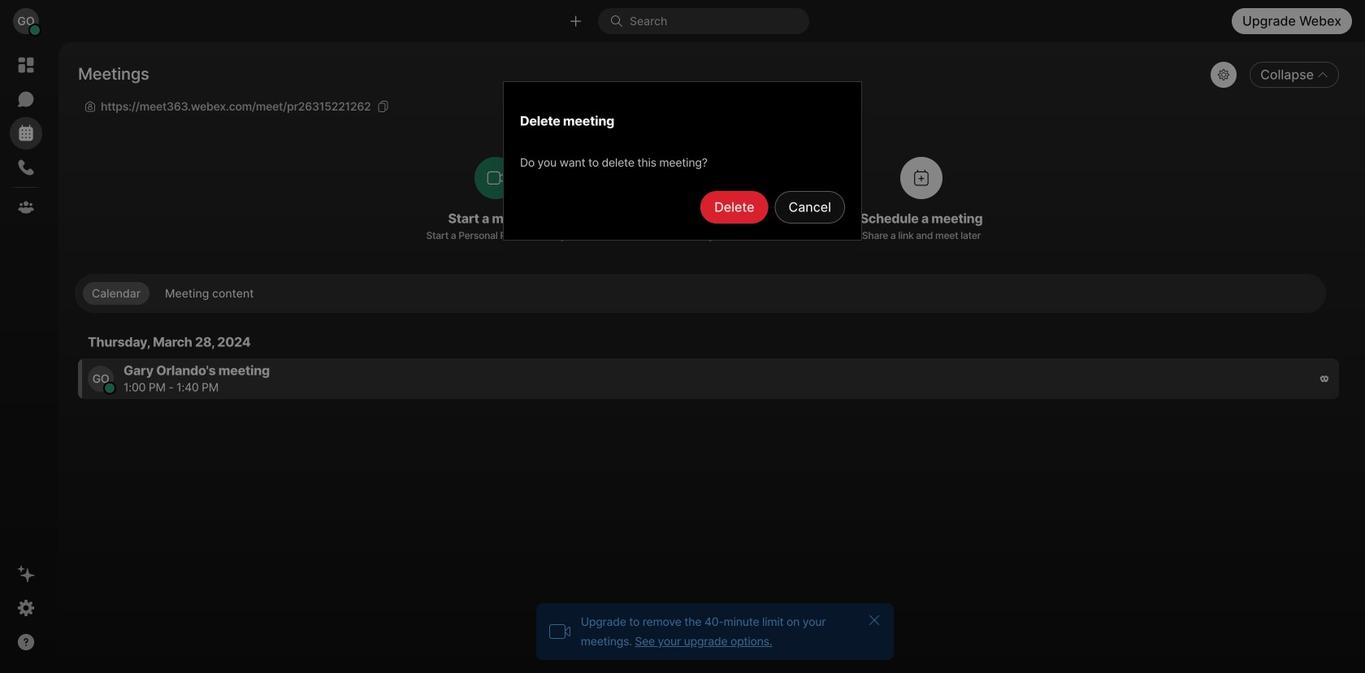 Task type: describe. For each thing, give the bounding box(es) containing it.
camera_28 image
[[549, 620, 571, 643]]

webex tab list
[[10, 49, 42, 224]]

cancel_16 image
[[868, 614, 881, 627]]



Task type: locate. For each thing, give the bounding box(es) containing it.
navigation
[[0, 42, 52, 673]]

dialog
[[503, 81, 863, 592]]



Task type: vqa. For each thing, say whether or not it's contained in the screenshot.
Accessibility TAB
no



